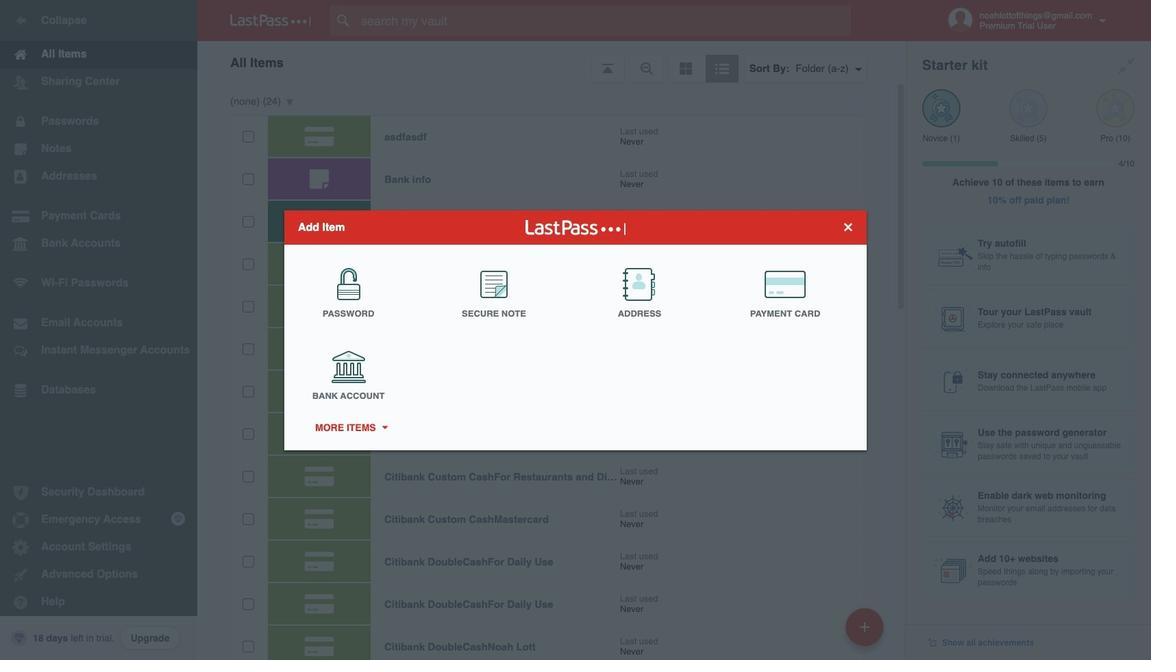 Task type: locate. For each thing, give the bounding box(es) containing it.
caret right image
[[380, 426, 389, 429]]

main navigation navigation
[[0, 0, 197, 660]]

dialog
[[284, 210, 867, 450]]

Search search field
[[330, 5, 878, 36]]



Task type: vqa. For each thing, say whether or not it's contained in the screenshot.
PASSWORD FIELD
no



Task type: describe. For each thing, give the bounding box(es) containing it.
vault options navigation
[[197, 41, 906, 82]]

new item image
[[860, 622, 870, 632]]

lastpass image
[[230, 14, 311, 27]]

new item navigation
[[841, 604, 892, 660]]

search my vault text field
[[330, 5, 878, 36]]



